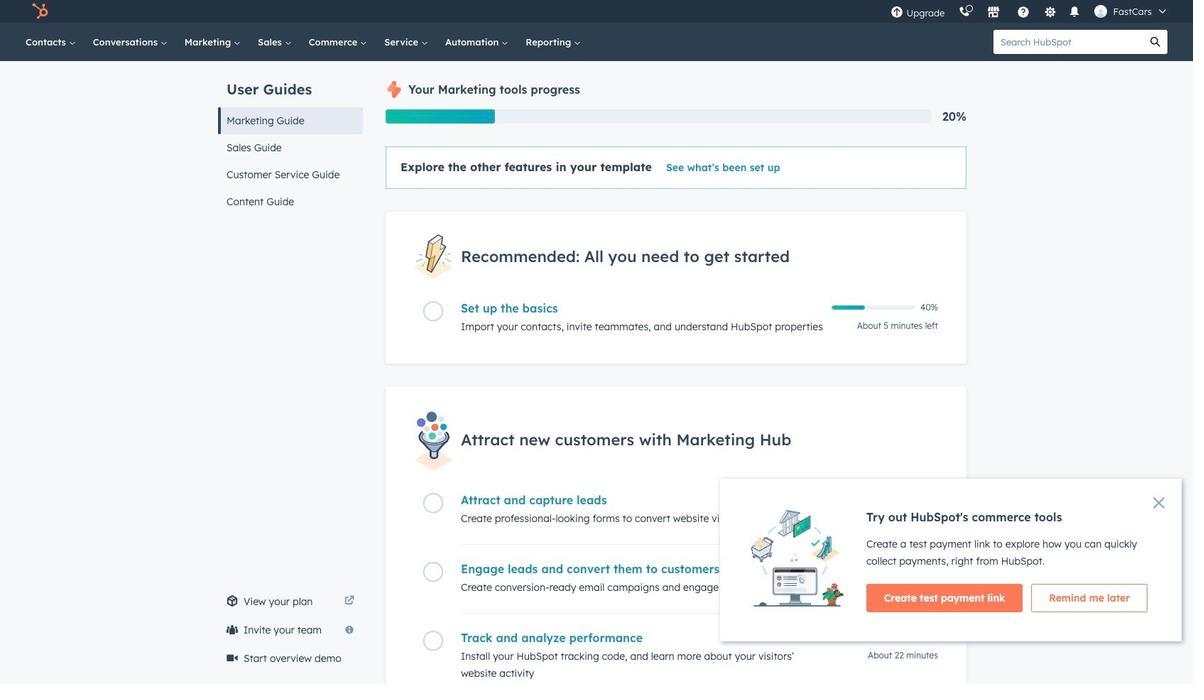 Task type: describe. For each thing, give the bounding box(es) containing it.
marketplaces image
[[988, 6, 1000, 19]]

user guides element
[[218, 61, 363, 215]]



Task type: locate. For each thing, give the bounding box(es) containing it.
progress bar
[[386, 109, 495, 124]]

[object object] complete progress bar
[[832, 306, 865, 310]]

Search HubSpot search field
[[994, 30, 1144, 54]]

menu
[[884, 0, 1176, 23]]

christina overa image
[[1095, 5, 1108, 18]]

link opens in a new window image
[[344, 593, 354, 610], [344, 596, 354, 607]]

2 link opens in a new window image from the top
[[344, 596, 354, 607]]

1 link opens in a new window image from the top
[[344, 593, 354, 610]]

close image
[[1154, 497, 1165, 509]]



Task type: vqa. For each thing, say whether or not it's contained in the screenshot.
4th Press to sort. element from the left Press to sort. image
no



